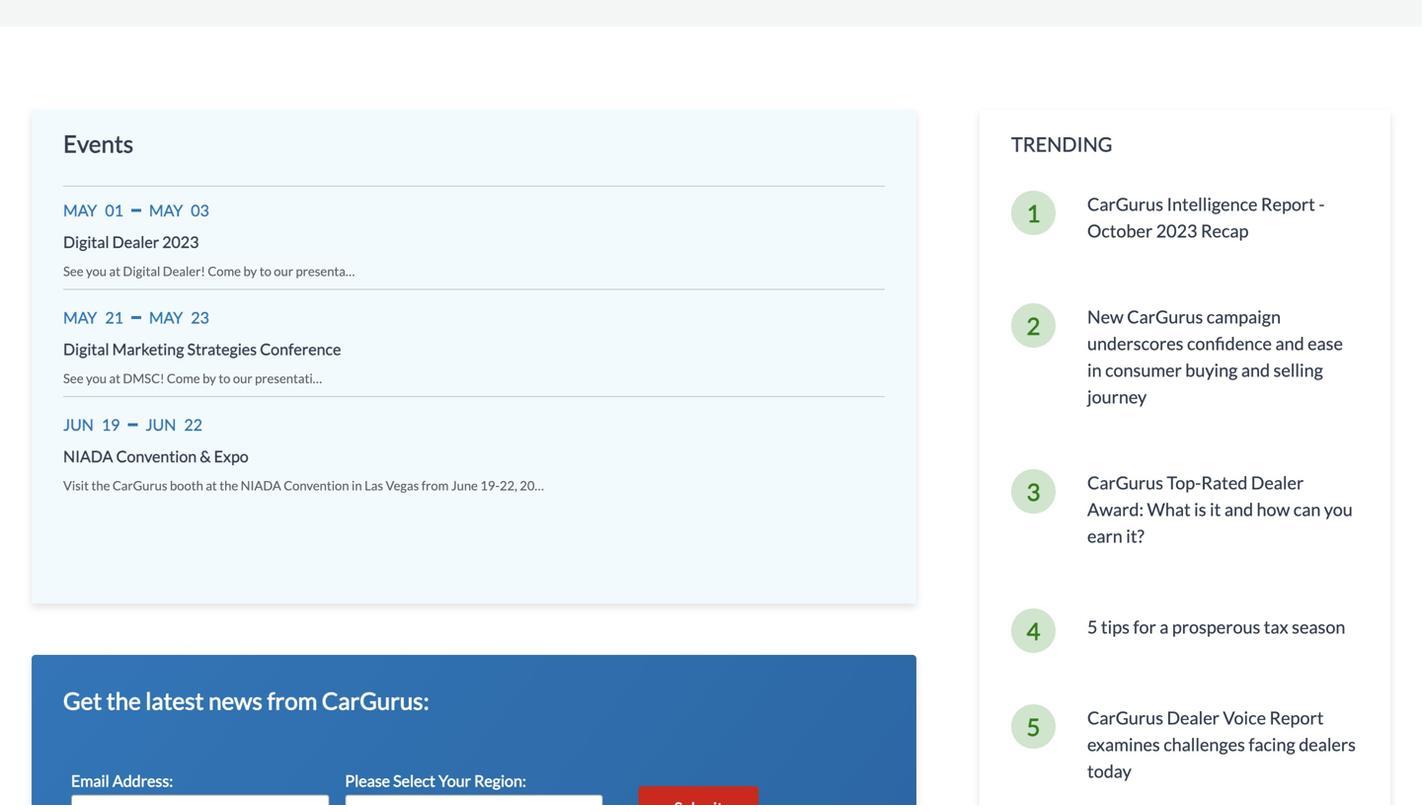 Task type: vqa. For each thing, say whether or not it's contained in the screenshot.


Task type: locate. For each thing, give the bounding box(es) containing it.
you down digital dealer 2023
[[86, 263, 107, 279]]

1 vertical spatial at
[[109, 370, 120, 386]]

may for may 03
[[149, 201, 183, 220]]

dealer inside cargurus dealer voice report examines challenges facing dealers today
[[1167, 707, 1220, 729]]

the for cargurus
[[91, 478, 110, 493]]

1 horizontal spatial to
[[260, 263, 271, 279]]

cargurus inside cargurus top-rated dealer award: what is it and how can you earn it?
[[1088, 472, 1164, 494]]

may left 01
[[63, 201, 97, 220]]

0 horizontal spatial convention
[[116, 447, 197, 466]]

region:
[[474, 771, 526, 790]]

5 for 5 tips for a prosperous tax season
[[1088, 616, 1098, 638]]

0 horizontal spatial digital
[[346, 370, 381, 386]]

at left dmsc!
[[109, 370, 120, 386]]

digital
[[387, 263, 422, 279], [346, 370, 381, 386]]

conference
[[260, 339, 341, 359]]

get
[[63, 687, 102, 715]]

for right back
[[622, 478, 638, 493]]

1 horizontal spatial 5
[[1088, 616, 1098, 638]]

from right news
[[267, 687, 317, 715]]

come
[[208, 263, 241, 279], [167, 370, 200, 386]]

0 horizontal spatial 5
[[1027, 713, 1041, 741]]

5 left examines
[[1027, 713, 1041, 741]]

0 vertical spatial and
[[1276, 333, 1305, 354]]

underscores
[[1088, 333, 1184, 354]]

2 vertical spatial at
[[206, 478, 217, 493]]

digital down may 21
[[63, 339, 109, 359]]

1 horizontal spatial our
[[274, 263, 293, 279]]

for
[[622, 478, 638, 493], [1133, 616, 1157, 638]]

dealer
[[112, 232, 159, 251], [1251, 472, 1304, 494], [1167, 707, 1220, 729]]

0 vertical spatial niada
[[63, 447, 113, 466]]

2023 up dealer!
[[162, 232, 199, 251]]

0 horizontal spatial for
[[622, 478, 638, 493]]

0 vertical spatial come
[[208, 263, 241, 279]]

dealer for 2023
[[112, 232, 159, 251]]

2 horizontal spatial dealer
[[1251, 472, 1304, 494]]

convention
[[116, 447, 197, 466], [284, 478, 349, 493]]

check
[[555, 478, 590, 493]]

get the latest news from cargurus:
[[63, 687, 429, 715]]

buying
[[1186, 359, 1238, 381]]

to right dealer!
[[260, 263, 271, 279]]

is
[[1194, 499, 1207, 520]]

2 see from the top
[[63, 370, 83, 386]]

2 jun from the left
[[146, 415, 176, 434]]

report inside "cargurus intelligence report - october 2023 recap"
[[1261, 193, 1316, 215]]

1 vertical spatial convention
[[284, 478, 349, 493]]

in up journey
[[1088, 359, 1102, 381]]

0 horizontal spatial by
[[203, 370, 216, 386]]

see up may 21
[[63, 263, 83, 279]]

1 horizontal spatial dealer
[[1167, 707, 1220, 729]]

presentation down conference
[[255, 370, 327, 386]]

by
[[243, 263, 257, 279], [203, 370, 216, 386]]

cargurus down 'niada convention & expo'
[[113, 478, 167, 493]]

see
[[63, 263, 83, 279], [63, 370, 83, 386]]

to
[[260, 263, 271, 279], [219, 370, 231, 386]]

dealers
[[1299, 734, 1356, 755]]

0 vertical spatial for
[[622, 478, 638, 493]]

0 vertical spatial report
[[1261, 193, 1316, 215]]

the
[[91, 478, 110, 493], [220, 478, 238, 493], [106, 687, 141, 715]]

0 vertical spatial by
[[243, 263, 257, 279]]

1 horizontal spatial jun
[[146, 415, 176, 434]]

digital
[[63, 232, 109, 251], [123, 263, 160, 279], [63, 339, 109, 359]]

journey
[[1088, 386, 1147, 408]]

1 vertical spatial digital
[[123, 263, 160, 279]]

presentation
[[296, 263, 368, 279], [255, 370, 327, 386]]

1 vertical spatial by
[[203, 370, 216, 386]]

you up jun 19
[[86, 370, 107, 386]]

1 vertical spatial dealer
[[1251, 472, 1304, 494]]

1 horizontal spatial 2023
[[1156, 220, 1198, 242]]

in left las
[[352, 478, 362, 493]]

top-
[[1167, 472, 1202, 494]]

presentation up conference
[[296, 263, 368, 279]]

5
[[1088, 616, 1098, 638], [1027, 713, 1041, 741]]

cargurus inside cargurus dealer voice report examines challenges facing dealers today
[[1088, 707, 1164, 729]]

1 vertical spatial see
[[63, 370, 83, 386]]

jun up 'niada convention & expo'
[[146, 415, 176, 434]]

dealer down 01
[[112, 232, 159, 251]]

1 horizontal spatial by
[[243, 263, 257, 279]]

niada up visit
[[63, 447, 113, 466]]

0 vertical spatial digital
[[387, 263, 422, 279]]

digital marketing strategies conference
[[63, 339, 341, 359]]

convention down jun 22
[[116, 447, 197, 466]]

consumer
[[1105, 359, 1182, 381]]

at
[[109, 263, 120, 279], [109, 370, 120, 386], [206, 478, 217, 493]]

0 vertical spatial dealer
[[112, 232, 159, 251]]

the right visit
[[91, 478, 110, 493]]

las
[[365, 478, 383, 493]]

may for may 23
[[149, 308, 183, 327]]

address:
[[112, 771, 173, 790]]

at for dealer
[[109, 263, 120, 279]]

digital dealer 2023
[[63, 232, 199, 251]]

cargurus up award: in the bottom of the page
[[1088, 472, 1164, 494]]

at down digital dealer 2023
[[109, 263, 120, 279]]

0 horizontal spatial come
[[167, 370, 200, 386]]

digital down may 01
[[63, 232, 109, 251]]

0 horizontal spatial retail.
[[384, 370, 416, 386]]

come down digital marketing strategies conference
[[167, 370, 200, 386]]

cargurus
[[1088, 193, 1164, 215], [1127, 306, 1203, 328], [1088, 472, 1164, 494], [113, 478, 167, 493], [1088, 707, 1164, 729]]

0 horizontal spatial our
[[233, 370, 253, 386]]

2 vertical spatial digital
[[63, 339, 109, 359]]

report up the facing
[[1270, 707, 1324, 729]]

digital down digital dealer 2023
[[123, 263, 160, 279]]

0 vertical spatial you
[[86, 263, 107, 279]]

cargurus up october
[[1088, 193, 1164, 215]]

0 vertical spatial retail.
[[425, 263, 457, 279]]

1 horizontal spatial digital
[[387, 263, 422, 279]]

jun for jun 22
[[146, 415, 176, 434]]

2023 down intelligence
[[1156, 220, 1198, 242]]

0 horizontal spatial from
[[267, 687, 317, 715]]

may left 23
[[149, 308, 183, 327]]

our up conference
[[274, 263, 293, 279]]

and right it
[[1225, 499, 1254, 520]]

1 vertical spatial come
[[167, 370, 200, 386]]

may left 21
[[63, 308, 97, 327]]

see you at dmsc! come by to our presentation on digital retail.
[[63, 370, 416, 386]]

dmsc!
[[123, 370, 164, 386]]

by down digital marketing strategies conference
[[203, 370, 216, 386]]

23
[[191, 308, 209, 327]]

tax
[[1264, 616, 1289, 638]]

email address:
[[71, 771, 173, 790]]

1 horizontal spatial for
[[1133, 616, 1157, 638]]

2 vertical spatial dealer
[[1167, 707, 1220, 729]]

cargurus up underscores
[[1127, 306, 1203, 328]]

our down strategies
[[233, 370, 253, 386]]

22
[[184, 415, 202, 434]]

0 vertical spatial at
[[109, 263, 120, 279]]

from
[[422, 478, 449, 493], [267, 687, 317, 715]]

0 vertical spatial in
[[1088, 359, 1102, 381]]

dealer up how
[[1251, 472, 1304, 494]]

0 vertical spatial convention
[[116, 447, 197, 466]]

campaign
[[1207, 306, 1281, 328]]

dealer up challenges
[[1167, 707, 1220, 729]]

0 horizontal spatial in
[[352, 478, 362, 493]]

cargurus intelligence report - october 2023 recap
[[1088, 193, 1325, 242]]

come right dealer!
[[208, 263, 241, 279]]

0 vertical spatial 5
[[1088, 616, 1098, 638]]

may
[[63, 201, 97, 220], [149, 201, 183, 220], [63, 308, 97, 327], [149, 308, 183, 327]]

1 vertical spatial on
[[330, 370, 344, 386]]

2023
[[1156, 220, 1198, 242], [162, 232, 199, 251]]

jun
[[63, 415, 94, 434], [146, 415, 176, 434]]

5 left tips
[[1088, 616, 1098, 638]]

for left a
[[1133, 616, 1157, 638]]

0 horizontal spatial on
[[330, 370, 344, 386]]

1 vertical spatial for
[[1133, 616, 1157, 638]]

1 vertical spatial niada
[[241, 478, 281, 493]]

0 vertical spatial digital
[[63, 232, 109, 251]]

niada convention & expo
[[63, 447, 249, 466]]

visit the cargurus booth at the niada convention in las vegas from june 19-22, 2023. check back for more details.
[[63, 478, 713, 493]]

5 for 5
[[1027, 713, 1041, 741]]

ease
[[1308, 333, 1343, 354]]

niada down "expo"
[[241, 478, 281, 493]]

1 horizontal spatial in
[[1088, 359, 1102, 381]]

1 horizontal spatial from
[[422, 478, 449, 493]]

the right "get"
[[106, 687, 141, 715]]

cargurus up examines
[[1088, 707, 1164, 729]]

may left 03
[[149, 201, 183, 220]]

may for may 01
[[63, 201, 97, 220]]

1 see from the top
[[63, 263, 83, 279]]

by right dealer!
[[243, 263, 257, 279]]

select
[[393, 771, 436, 790]]

and
[[1276, 333, 1305, 354], [1242, 359, 1270, 381], [1225, 499, 1254, 520]]

1 vertical spatial report
[[1270, 707, 1324, 729]]

2 vertical spatial you
[[1324, 499, 1353, 520]]

you
[[86, 263, 107, 279], [86, 370, 107, 386], [1324, 499, 1353, 520]]

0 vertical spatial see
[[63, 263, 83, 279]]

please
[[345, 771, 390, 790]]

jun left 19
[[63, 415, 94, 434]]

you right can in the right bottom of the page
[[1324, 499, 1353, 520]]

niada
[[63, 447, 113, 466], [241, 478, 281, 493]]

our
[[274, 263, 293, 279], [233, 370, 253, 386]]

0 vertical spatial on
[[370, 263, 385, 279]]

in
[[1088, 359, 1102, 381], [352, 478, 362, 493]]

see up jun 19
[[63, 370, 83, 386]]

may 03
[[149, 201, 209, 220]]

&
[[200, 447, 211, 466]]

1 vertical spatial to
[[219, 370, 231, 386]]

0 vertical spatial our
[[274, 263, 293, 279]]

1 horizontal spatial come
[[208, 263, 241, 279]]

19
[[102, 415, 120, 434]]

2 vertical spatial and
[[1225, 499, 1254, 520]]

convention left las
[[284, 478, 349, 493]]

at right booth
[[206, 478, 217, 493]]

cargurus for 3
[[1088, 472, 1164, 494]]

report
[[1261, 193, 1316, 215], [1270, 707, 1324, 729]]

cargurus:
[[322, 687, 429, 715]]

0 horizontal spatial dealer
[[112, 232, 159, 251]]

1 jun from the left
[[63, 415, 94, 434]]

from left june
[[422, 478, 449, 493]]

1 horizontal spatial convention
[[284, 478, 349, 493]]

report left -
[[1261, 193, 1316, 215]]

and down confidence
[[1242, 359, 1270, 381]]

1 vertical spatial 5
[[1027, 713, 1041, 741]]

0 horizontal spatial jun
[[63, 415, 94, 434]]

cargurus inside "cargurus intelligence report - october 2023 recap"
[[1088, 193, 1164, 215]]

to down strategies
[[219, 370, 231, 386]]

and up "selling"
[[1276, 333, 1305, 354]]

1 vertical spatial you
[[86, 370, 107, 386]]



Task type: describe. For each thing, give the bounding box(es) containing it.
digital for 01
[[63, 232, 109, 251]]

please select your region:
[[345, 771, 526, 790]]

0 horizontal spatial to
[[219, 370, 231, 386]]

prosperous
[[1172, 616, 1261, 638]]

latest
[[145, 687, 204, 715]]

jun 19
[[63, 415, 120, 434]]

see for digital dealer 2023
[[63, 263, 83, 279]]

1 vertical spatial from
[[267, 687, 317, 715]]

dealer for voice
[[1167, 707, 1220, 729]]

1 vertical spatial presentation
[[255, 370, 327, 386]]

the down "expo"
[[220, 478, 238, 493]]

trending
[[1012, 133, 1113, 156]]

2023 inside "cargurus intelligence report - october 2023 recap"
[[1156, 220, 1198, 242]]

selling
[[1274, 359, 1323, 381]]

your
[[439, 771, 471, 790]]

dealer!
[[163, 263, 205, 279]]

0 horizontal spatial 2023
[[162, 232, 199, 251]]

may 23
[[149, 308, 209, 327]]

voice
[[1223, 707, 1266, 729]]

0 vertical spatial from
[[422, 478, 449, 493]]

news
[[209, 687, 263, 715]]

earn
[[1088, 525, 1123, 547]]

vegas
[[386, 478, 419, 493]]

1 horizontal spatial retail.
[[425, 263, 457, 279]]

facing
[[1249, 734, 1296, 755]]

jun for jun 19
[[63, 415, 94, 434]]

strategies
[[187, 339, 257, 359]]

rated
[[1202, 472, 1248, 494]]

5 tips for a prosperous tax season
[[1088, 616, 1346, 638]]

19-
[[480, 478, 500, 493]]

digital for 21
[[63, 339, 109, 359]]

confidence
[[1187, 333, 1272, 354]]

1 vertical spatial in
[[352, 478, 362, 493]]

a
[[1160, 616, 1169, 638]]

may 21
[[63, 308, 123, 327]]

1 horizontal spatial niada
[[241, 478, 281, 493]]

expo
[[214, 447, 249, 466]]

october
[[1088, 220, 1153, 242]]

june
[[451, 478, 478, 493]]

may 01
[[63, 201, 123, 220]]

cargurus for 5
[[1088, 707, 1164, 729]]

back
[[593, 478, 619, 493]]

0 vertical spatial to
[[260, 263, 271, 279]]

1 horizontal spatial on
[[370, 263, 385, 279]]

2023.
[[520, 478, 552, 493]]

intelligence
[[1167, 193, 1258, 215]]

it
[[1210, 499, 1221, 520]]

cargurus for 1
[[1088, 193, 1164, 215]]

more
[[641, 478, 670, 493]]

new cargurus campaign underscores confidence and ease in consumer buying and selling journey
[[1088, 306, 1343, 408]]

report inside cargurus dealer voice report examines challenges facing dealers today
[[1270, 707, 1324, 729]]

season
[[1292, 616, 1346, 638]]

may for may 21
[[63, 308, 97, 327]]

3
[[1027, 477, 1041, 506]]

cargurus top-rated dealer award: what is it and how can you earn it?
[[1088, 472, 1353, 547]]

21
[[105, 308, 123, 327]]

examines
[[1088, 734, 1160, 755]]

cargurus dealer voice report examines challenges facing dealers today
[[1088, 707, 1356, 782]]

0 horizontal spatial niada
[[63, 447, 113, 466]]

cargurus inside new cargurus campaign underscores confidence and ease in consumer buying and selling journey
[[1127, 306, 1203, 328]]

you inside cargurus top-rated dealer award: what is it and how can you earn it?
[[1324, 499, 1353, 520]]

and inside cargurus top-rated dealer award: what is it and how can you earn it?
[[1225, 499, 1254, 520]]

details.
[[673, 478, 713, 493]]

how
[[1257, 499, 1290, 520]]

01
[[105, 201, 123, 220]]

what
[[1147, 499, 1191, 520]]

see you at digital dealer! come by to our presentation on digital retail.
[[63, 263, 457, 279]]

1 vertical spatial retail.
[[384, 370, 416, 386]]

challenges
[[1164, 734, 1246, 755]]

1 vertical spatial our
[[233, 370, 253, 386]]

new
[[1088, 306, 1124, 328]]

1 vertical spatial and
[[1242, 359, 1270, 381]]

in inside new cargurus campaign underscores confidence and ease in consumer buying and selling journey
[[1088, 359, 1102, 381]]

4
[[1027, 617, 1041, 645]]

the for latest
[[106, 687, 141, 715]]

at for marketing
[[109, 370, 120, 386]]

it?
[[1126, 525, 1145, 547]]

tips
[[1101, 616, 1130, 638]]

you for dealer
[[86, 263, 107, 279]]

03
[[191, 201, 209, 220]]

you for marketing
[[86, 370, 107, 386]]

-
[[1319, 193, 1325, 215]]

1
[[1027, 199, 1041, 227]]

jun 22
[[146, 415, 202, 434]]

see for digital marketing strategies conference
[[63, 370, 83, 386]]

2
[[1027, 311, 1041, 340]]

recap
[[1201, 220, 1249, 242]]

award:
[[1088, 499, 1144, 520]]

0 vertical spatial presentation
[[296, 263, 368, 279]]

marketing
[[112, 339, 184, 359]]

events
[[63, 130, 134, 158]]

Email Address: email field
[[71, 795, 329, 805]]

today
[[1088, 760, 1132, 782]]

visit
[[63, 478, 89, 493]]

booth
[[170, 478, 203, 493]]

22,
[[500, 478, 517, 493]]

dealer inside cargurus top-rated dealer award: what is it and how can you earn it?
[[1251, 472, 1304, 494]]

can
[[1294, 499, 1321, 520]]

1 vertical spatial digital
[[346, 370, 381, 386]]

email
[[71, 771, 109, 790]]



